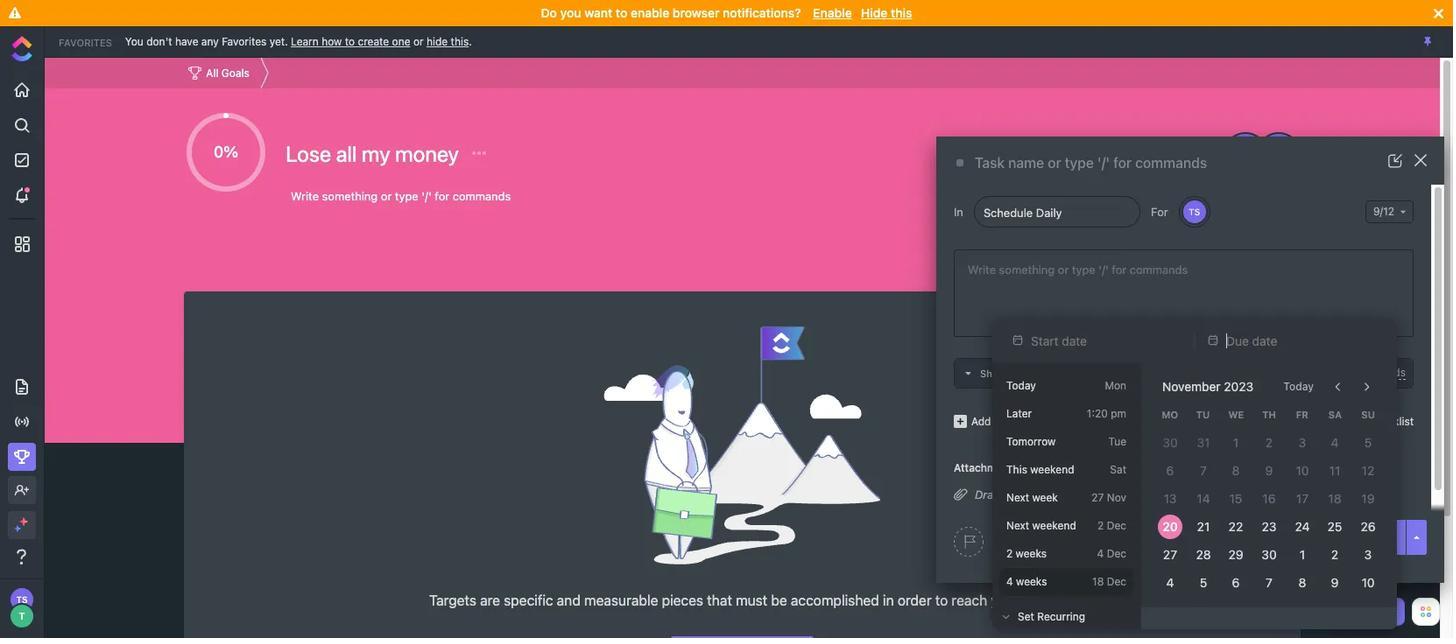 Task type: describe. For each thing, give the bounding box(es) containing it.
27 for 27
[[1163, 548, 1177, 562]]

18 dec
[[1093, 576, 1127, 589]]

1:20
[[1087, 407, 1108, 421]]

set
[[1018, 610, 1035, 623]]

weeks for 2 weeks
[[1016, 548, 1047, 561]]

25
[[1328, 520, 1343, 534]]

weeks for 4 weeks
[[1016, 576, 1047, 589]]

order
[[898, 593, 932, 609]]

1 horizontal spatial 3
[[1299, 435, 1306, 450]]

2023
[[1224, 379, 1254, 394]]

to right files
[[1080, 488, 1090, 502]]

0 horizontal spatial 8
[[1233, 463, 1240, 478]]

attach
[[1093, 488, 1127, 502]]

hide
[[861, 5, 888, 20]]

targets are specific and measurable pieces that must be accomplished in order to reach your goal.
[[429, 593, 1056, 609]]

nov
[[1107, 491, 1127, 505]]

pieces
[[662, 593, 704, 609]]

2 up 4 weeks
[[1007, 548, 1013, 561]]

or inside button
[[1344, 366, 1354, 379]]

add for add or edit fields
[[1321, 366, 1341, 379]]

29
[[1229, 548, 1244, 562]]

2 horizontal spatial 3
[[1365, 548, 1372, 562]]

28
[[1196, 548, 1211, 562]]

1 vertical spatial 30
[[1262, 548, 1277, 562]]

reach
[[952, 593, 987, 609]]

1 horizontal spatial 7
[[1266, 576, 1273, 590]]

dec for 2 dec
[[1107, 520, 1127, 533]]

2 down 27 nov
[[1098, 520, 1104, 533]]

enable
[[631, 5, 670, 20]]

17
[[1296, 491, 1309, 506]]

add for add checklist
[[1347, 415, 1367, 428]]

27 for 27 nov
[[1092, 491, 1104, 505]]

1 horizontal spatial favorites
[[222, 35, 267, 48]]

week
[[1032, 491, 1058, 505]]

.
[[469, 35, 472, 48]]

have
[[175, 35, 198, 48]]

my
[[362, 141, 390, 166]]

24
[[1295, 520, 1310, 534]]

for
[[1151, 205, 1168, 219]]

all
[[336, 141, 357, 166]]

to right the order
[[935, 593, 948, 609]]

files
[[1054, 488, 1076, 502]]

checklist
[[1370, 415, 1414, 428]]

0 horizontal spatial 1
[[1234, 435, 1239, 450]]

31
[[1197, 435, 1210, 450]]

fr
[[1296, 409, 1309, 420]]

4 dec
[[1097, 548, 1127, 561]]

lose all my money
[[286, 141, 464, 166]]

are
[[480, 593, 500, 609]]

tu
[[1197, 409, 1210, 420]]

drop
[[1027, 488, 1051, 502]]

Start date text field
[[1031, 333, 1177, 348]]

want
[[585, 5, 613, 20]]

don't
[[146, 35, 172, 48]]

next for next week
[[1007, 491, 1030, 505]]

add checklist
[[1347, 415, 1414, 428]]

add or edit fields button
[[1312, 366, 1406, 380]]

1 vertical spatial this
[[451, 35, 469, 48]]

dec for 4 dec
[[1107, 548, 1127, 561]]

1 vertical spatial task
[[1375, 605, 1398, 619]]

show 3 empty fields
[[980, 368, 1076, 379]]

enter
[[1356, 557, 1376, 567]]

all goals link
[[184, 62, 254, 85]]

subtask
[[994, 415, 1033, 428]]

drag
[[975, 488, 1001, 502]]

attachments
[[954, 462, 1019, 475]]

learn how to create one link
[[291, 35, 410, 48]]

2 vertical spatial or
[[1130, 488, 1141, 502]]

2 weeks
[[1007, 548, 1047, 561]]

create
[[1321, 530, 1357, 544]]

4 up 18 dec
[[1097, 548, 1104, 561]]

tue
[[1109, 435, 1127, 449]]

2 left the +
[[1332, 548, 1339, 562]]

measurable
[[584, 593, 658, 609]]

1 vertical spatial and
[[557, 593, 581, 609]]

permissions
[[1128, 153, 1199, 166]]

you don't have any favorites yet. learn how to create one or hide this .
[[125, 35, 472, 48]]

0 vertical spatial 9
[[1266, 463, 1273, 478]]

hide
[[427, 35, 448, 48]]

19
[[1362, 491, 1375, 506]]

18 for 18
[[1329, 491, 1342, 506]]

12
[[1362, 463, 1375, 478]]

0 vertical spatial task
[[1360, 530, 1385, 544]]

create
[[358, 35, 389, 48]]

15
[[1230, 491, 1243, 506]]

next for next weekend
[[1007, 520, 1030, 533]]

you
[[560, 5, 581, 20]]

recurring
[[1037, 610, 1085, 623]]

20
[[1163, 520, 1178, 534]]

this weekend
[[1007, 463, 1075, 477]]

today inside button
[[1284, 380, 1314, 393]]

mo
[[1162, 409, 1178, 420]]

27 nov
[[1092, 491, 1127, 505]]

26
[[1361, 520, 1376, 534]]

1 horizontal spatial 9
[[1332, 576, 1339, 590]]

sharing
[[1128, 142, 1175, 156]]

2 dec
[[1098, 520, 1127, 533]]

enable
[[813, 5, 852, 20]]

weekend for this weekend
[[1031, 463, 1075, 477]]

specific
[[504, 593, 553, 609]]

1 horizontal spatial 6
[[1233, 576, 1240, 590]]

notifications?
[[723, 5, 801, 20]]

0 horizontal spatial today
[[1007, 379, 1036, 392]]

4 up 11
[[1332, 435, 1339, 450]]



Task type: locate. For each thing, give the bounding box(es) containing it.
to
[[616, 5, 628, 20], [345, 35, 355, 48], [1080, 488, 1090, 502], [935, 593, 948, 609]]

you
[[125, 35, 143, 48]]

0 vertical spatial 8
[[1233, 463, 1240, 478]]

21
[[1197, 520, 1210, 534]]

targets
[[429, 593, 477, 609]]

23
[[1262, 520, 1277, 534]]

task down enter
[[1375, 605, 1398, 619]]

27 down the "20"
[[1163, 548, 1177, 562]]

1 horizontal spatial 10
[[1362, 576, 1375, 590]]

fields
[[1379, 366, 1406, 379], [1050, 368, 1076, 379]]

dec down 2 dec
[[1107, 548, 1127, 561]]

weekend
[[1031, 463, 1075, 477], [1032, 520, 1076, 533]]

create task
[[1321, 530, 1385, 544]]

or left edit
[[1344, 366, 1354, 379]]

or right nov
[[1130, 488, 1141, 502]]

0 horizontal spatial fields
[[1050, 368, 1076, 379]]

0 horizontal spatial 6
[[1166, 463, 1174, 478]]

weekend for next weekend
[[1032, 520, 1076, 533]]

1 horizontal spatial or
[[1130, 488, 1141, 502]]

0 horizontal spatial add
[[972, 415, 991, 428]]

next week
[[1007, 491, 1058, 505]]

accomplished
[[791, 593, 879, 609]]

add left edit
[[1321, 366, 1341, 379]]

0 horizontal spatial 5
[[1200, 576, 1207, 590]]

0 vertical spatial and
[[1004, 488, 1023, 502]]

1 horizontal spatial 1
[[1300, 548, 1305, 562]]

must
[[736, 593, 768, 609]]

1 vertical spatial weekend
[[1032, 520, 1076, 533]]

9 up 16
[[1266, 463, 1273, 478]]

one
[[392, 35, 410, 48]]

4 weeks
[[1007, 576, 1047, 589]]

next
[[1007, 491, 1030, 505], [1007, 520, 1030, 533]]

18 up 25
[[1329, 491, 1342, 506]]

dec
[[1107, 520, 1127, 533], [1107, 548, 1127, 561], [1107, 576, 1127, 589]]

0 horizontal spatial 9
[[1266, 463, 1273, 478]]

2
[[1266, 435, 1273, 450], [1098, 520, 1104, 533], [1007, 548, 1013, 561], [1332, 548, 1339, 562]]

0 vertical spatial 27
[[1092, 491, 1104, 505]]

1 horizontal spatial add
[[1321, 366, 1341, 379]]

27 left nov
[[1092, 491, 1104, 505]]

1 vertical spatial 7
[[1266, 576, 1273, 590]]

1 vertical spatial 5
[[1200, 576, 1207, 590]]

1:20 pm
[[1087, 407, 1127, 421]]

in
[[954, 205, 964, 219]]

november 2023
[[1163, 379, 1254, 394]]

favorites left you
[[59, 36, 112, 48]]

add or edit fields
[[1321, 366, 1406, 379]]

do
[[541, 5, 557, 20]]

sat
[[1110, 463, 1127, 477]]

favorites
[[222, 35, 267, 48], [59, 36, 112, 48]]

be
[[771, 593, 787, 609]]

we
[[1229, 409, 1244, 420]]

fields for show 3 empty fields
[[1050, 368, 1076, 379]]

4 down the "20"
[[1166, 576, 1174, 590]]

money
[[395, 141, 459, 166]]

0 vertical spatial weekend
[[1031, 463, 1075, 477]]

0 vertical spatial weeks
[[1016, 548, 1047, 561]]

browser
[[673, 5, 720, 20]]

3 right the +
[[1365, 548, 1372, 562]]

30 down 23
[[1262, 548, 1277, 562]]

+
[[1349, 557, 1354, 567]]

0 horizontal spatial 7
[[1200, 463, 1207, 478]]

weeks up 4 weeks
[[1016, 548, 1047, 561]]

1 vertical spatial dec
[[1107, 548, 1127, 561]]

lose
[[286, 141, 331, 166]]

add right sa
[[1347, 415, 1367, 428]]

next weekend
[[1007, 520, 1076, 533]]

0 horizontal spatial 10
[[1296, 463, 1309, 478]]

30 down mo
[[1163, 435, 1178, 450]]

or right the one
[[413, 35, 424, 48]]

your
[[991, 593, 1019, 609]]

favorites right any
[[222, 35, 267, 48]]

next left the week
[[1007, 491, 1030, 505]]

0 vertical spatial dec
[[1107, 520, 1127, 533]]

5 down add checklist
[[1365, 435, 1372, 450]]

to right how
[[345, 35, 355, 48]]

dec down nov
[[1107, 520, 1127, 533]]

3 right show on the right bottom of page
[[1009, 368, 1015, 379]]

sharing & permissions
[[1128, 142, 1199, 166]]

edit
[[1357, 366, 1376, 379]]

1 down 24
[[1300, 548, 1305, 562]]

add for add subtask
[[972, 415, 991, 428]]

1 horizontal spatial and
[[1004, 488, 1023, 502]]

add left the subtask
[[972, 415, 991, 428]]

goal.
[[1023, 593, 1056, 609]]

30
[[1163, 435, 1178, 450], [1262, 548, 1277, 562]]

do you want to enable browser notifications? enable hide this
[[541, 5, 912, 20]]

1 vertical spatial 6
[[1233, 576, 1240, 590]]

1 horizontal spatial today
[[1284, 380, 1314, 393]]

1 horizontal spatial 30
[[1262, 548, 1277, 562]]

yet.
[[270, 35, 288, 48]]

0 vertical spatial 3
[[1009, 368, 1015, 379]]

13
[[1164, 491, 1177, 506]]

18 for 18 dec
[[1093, 576, 1104, 589]]

mon
[[1105, 379, 1127, 392]]

0 horizontal spatial 3
[[1009, 368, 1015, 379]]

1 vertical spatial weeks
[[1016, 576, 1047, 589]]

1 horizontal spatial 18
[[1329, 491, 1342, 506]]

1 vertical spatial 9
[[1332, 576, 1339, 590]]

2 vertical spatial dec
[[1107, 576, 1127, 589]]

and
[[1004, 488, 1023, 502], [557, 593, 581, 609]]

weeks up goal.
[[1016, 576, 1047, 589]]

this
[[1007, 463, 1028, 477]]

1 horizontal spatial fields
[[1379, 366, 1406, 379]]

10 down enter
[[1362, 576, 1375, 590]]

0 vertical spatial 30
[[1163, 435, 1178, 450]]

any
[[201, 35, 219, 48]]

next up 2 weeks
[[1007, 520, 1030, 533]]

task up enter
[[1360, 530, 1385, 544]]

hide this link
[[427, 35, 469, 48]]

2 horizontal spatial add
[[1347, 415, 1367, 428]]

0 vertical spatial 6
[[1166, 463, 1174, 478]]

1 vertical spatial 1
[[1300, 548, 1305, 562]]

later
[[1007, 407, 1032, 421]]

1 next from the top
[[1007, 491, 1030, 505]]

0 horizontal spatial 18
[[1093, 576, 1104, 589]]

to right "want"
[[616, 5, 628, 20]]

today
[[1007, 379, 1036, 392], [1284, 380, 1314, 393]]

16
[[1263, 491, 1276, 506]]

weekend down the week
[[1032, 520, 1076, 533]]

1 vertical spatial 18
[[1093, 576, 1104, 589]]

0 horizontal spatial 30
[[1163, 435, 1178, 450]]

1 horizontal spatial 8
[[1299, 576, 1306, 590]]

fields inside button
[[1379, 366, 1406, 379]]

fields for add or edit fields
[[1379, 366, 1406, 379]]

task
[[1360, 530, 1385, 544], [1375, 605, 1398, 619]]

pm
[[1111, 407, 1127, 421]]

8 down 24
[[1299, 576, 1306, 590]]

0 horizontal spatial 27
[[1092, 491, 1104, 505]]

3 down "fr"
[[1299, 435, 1306, 450]]

18
[[1329, 491, 1342, 506], [1093, 576, 1104, 589]]

2 down th
[[1266, 435, 1273, 450]]

2 horizontal spatial or
[[1344, 366, 1354, 379]]

27
[[1092, 491, 1104, 505], [1163, 548, 1177, 562]]

weeks
[[1016, 548, 1047, 561], [1016, 576, 1047, 589]]

Due date text field
[[1226, 333, 1372, 348]]

0 vertical spatial this
[[891, 5, 912, 20]]

8 up 15
[[1233, 463, 1240, 478]]

1 vertical spatial or
[[1344, 366, 1354, 379]]

0 vertical spatial 18
[[1329, 491, 1342, 506]]

fields right edit
[[1379, 366, 1406, 379]]

custom fields element
[[954, 358, 1414, 389]]

11
[[1330, 463, 1341, 478]]

0 vertical spatial 7
[[1200, 463, 1207, 478]]

that
[[707, 593, 732, 609]]

9 down cmd
[[1332, 576, 1339, 590]]

&
[[1178, 142, 1186, 156]]

1 horizontal spatial 27
[[1163, 548, 1177, 562]]

18 down 4 dec
[[1093, 576, 1104, 589]]

4 up your
[[1007, 576, 1013, 589]]

and right specific at the left bottom
[[557, 593, 581, 609]]

learn
[[291, 35, 319, 48]]

0 vertical spatial 10
[[1296, 463, 1309, 478]]

3 inside custom fields element
[[1009, 368, 1015, 379]]

0 vertical spatial 1
[[1234, 435, 1239, 450]]

or
[[413, 35, 424, 48], [1344, 366, 1354, 379], [1130, 488, 1141, 502]]

set recurring
[[1018, 610, 1085, 623]]

1 vertical spatial 27
[[1163, 548, 1177, 562]]

Task name or type '/' for commands text field
[[975, 154, 1358, 173]]

3 dec from the top
[[1107, 576, 1127, 589]]

2 vertical spatial 3
[[1365, 548, 1372, 562]]

today up later
[[1007, 379, 1036, 392]]

0 vertical spatial or
[[413, 35, 424, 48]]

and down this
[[1004, 488, 1023, 502]]

in
[[883, 593, 894, 609]]

today button
[[1273, 373, 1325, 401]]

0 horizontal spatial favorites
[[59, 36, 112, 48]]

9
[[1266, 463, 1273, 478], [1332, 576, 1339, 590]]

1 horizontal spatial 5
[[1365, 435, 1372, 450]]

cmd
[[1330, 557, 1346, 567]]

november
[[1163, 379, 1221, 394]]

7 down "31"
[[1200, 463, 1207, 478]]

cmd + enter
[[1330, 557, 1376, 567]]

today up "fr"
[[1284, 380, 1314, 393]]

fields right empty
[[1050, 368, 1076, 379]]

6 down 29
[[1233, 576, 1240, 590]]

0 vertical spatial 5
[[1365, 435, 1372, 450]]

2 dec from the top
[[1107, 548, 1127, 561]]

0 horizontal spatial and
[[557, 593, 581, 609]]

0 vertical spatial next
[[1007, 491, 1030, 505]]

add inside button
[[1321, 366, 1341, 379]]

6
[[1166, 463, 1174, 478], [1233, 576, 1240, 590]]

dec for 18 dec
[[1107, 576, 1127, 589]]

show
[[980, 368, 1006, 379]]

6 up 13 on the bottom right
[[1166, 463, 1174, 478]]

2 next from the top
[[1007, 520, 1030, 533]]

5 down the 28
[[1200, 576, 1207, 590]]

1 down we
[[1234, 435, 1239, 450]]

10
[[1296, 463, 1309, 478], [1362, 576, 1375, 590]]

14
[[1197, 491, 1210, 506]]

weekend up drag and drop files to attach or
[[1031, 463, 1075, 477]]

7 down 23
[[1266, 576, 1273, 590]]

1 vertical spatial 10
[[1362, 576, 1375, 590]]

1 vertical spatial next
[[1007, 520, 1030, 533]]

1 horizontal spatial this
[[891, 5, 912, 20]]

tomorrow
[[1007, 435, 1056, 449]]

7
[[1200, 463, 1207, 478], [1266, 576, 1273, 590]]

dec down 4 dec
[[1107, 576, 1127, 589]]

10 up '17' at bottom
[[1296, 463, 1309, 478]]

3
[[1009, 368, 1015, 379], [1299, 435, 1306, 450], [1365, 548, 1372, 562]]

0 horizontal spatial or
[[413, 35, 424, 48]]

1 vertical spatial 8
[[1299, 576, 1306, 590]]

1 dec from the top
[[1107, 520, 1127, 533]]

1 vertical spatial 3
[[1299, 435, 1306, 450]]

0 horizontal spatial this
[[451, 35, 469, 48]]



Task type: vqa. For each thing, say whether or not it's contained in the screenshot.
enter
yes



